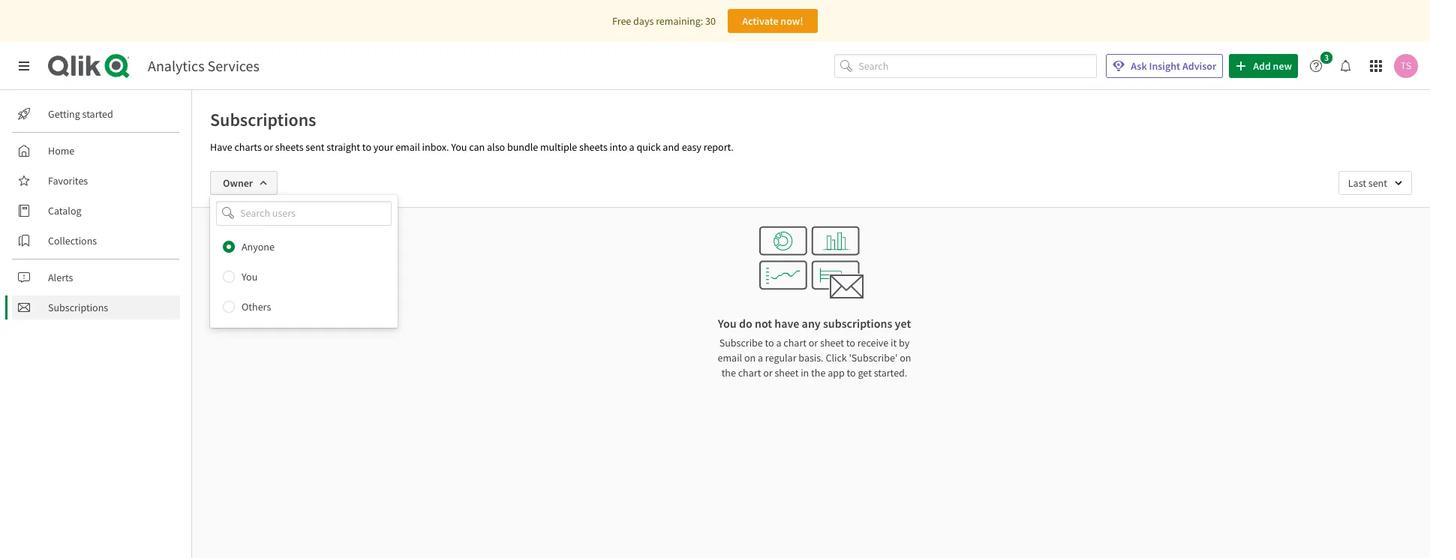 Task type: describe. For each thing, give the bounding box(es) containing it.
0 horizontal spatial chart
[[738, 366, 761, 380]]

do
[[739, 316, 753, 331]]

alerts
[[48, 271, 73, 284]]

1 sheets from the left
[[275, 140, 304, 154]]

subscriptions
[[823, 316, 893, 331]]

filters region
[[192, 159, 1430, 328]]

0 horizontal spatial a
[[629, 140, 635, 154]]

advisor
[[1183, 59, 1217, 73]]

remaining:
[[656, 14, 703, 28]]

any
[[802, 316, 821, 331]]

2 on from the left
[[900, 351, 911, 365]]

favorites
[[48, 174, 88, 188]]

anyone
[[242, 240, 275, 253]]

free
[[612, 14, 631, 28]]

tara s image
[[1394, 54, 1418, 78]]

subscriptions inside navigation pane element
[[48, 301, 108, 314]]

insight
[[1149, 59, 1181, 73]]

sent inside field
[[1369, 176, 1388, 190]]

in
[[801, 366, 809, 380]]

collections link
[[12, 229, 180, 253]]

owner button
[[210, 171, 278, 195]]

30
[[705, 14, 716, 28]]

ask insight advisor
[[1131, 59, 1217, 73]]

last
[[1349, 176, 1367, 190]]

subscribe
[[720, 336, 763, 350]]

by
[[899, 336, 910, 350]]

add new
[[1254, 59, 1292, 73]]

click
[[826, 351, 847, 365]]

subscriptions link
[[12, 296, 180, 320]]

report.
[[704, 140, 734, 154]]

3
[[1325, 52, 1329, 63]]

have
[[210, 140, 232, 154]]

collections
[[48, 234, 97, 248]]

days
[[634, 14, 654, 28]]

you do not have any subscriptions yet subscribe to a chart or sheet to receive it by email on a regular basis. click 'subscribe' on the chart or sheet in the app to get started.
[[718, 316, 911, 380]]

favorites link
[[12, 169, 180, 193]]

app
[[828, 366, 845, 380]]

add
[[1254, 59, 1271, 73]]

ask insight advisor button
[[1106, 54, 1223, 78]]

ask
[[1131, 59, 1147, 73]]

regular
[[765, 351, 797, 365]]

analytics
[[148, 56, 205, 75]]

basis.
[[799, 351, 824, 365]]

searchbar element
[[835, 54, 1097, 78]]

new
[[1273, 59, 1292, 73]]

0 horizontal spatial sent
[[306, 140, 325, 154]]

email inside the you do not have any subscriptions yet subscribe to a chart or sheet to receive it by email on a regular basis. click 'subscribe' on the chart or sheet in the app to get started.
[[718, 351, 742, 365]]

getting started
[[48, 107, 113, 121]]

navigation pane element
[[0, 96, 191, 326]]

1 vertical spatial a
[[776, 336, 782, 350]]

getting
[[48, 107, 80, 121]]

quick
[[637, 140, 661, 154]]

owner
[[223, 176, 253, 190]]

to down subscriptions
[[846, 336, 856, 350]]

to left get
[[847, 366, 856, 380]]

multiple
[[540, 140, 577, 154]]

you for you
[[242, 270, 258, 283]]

none field inside filters region
[[210, 201, 398, 226]]

straight
[[327, 140, 360, 154]]

easy
[[682, 140, 702, 154]]



Task type: vqa. For each thing, say whether or not it's contained in the screenshot.
Owner 'OPTION GROUP'
yes



Task type: locate. For each thing, give the bounding box(es) containing it.
the down subscribe
[[722, 366, 736, 380]]

or
[[264, 140, 273, 154], [809, 336, 818, 350], [763, 366, 773, 380]]

2 the from the left
[[811, 366, 826, 380]]

email
[[396, 140, 420, 154], [718, 351, 742, 365]]

or down 'regular'
[[763, 366, 773, 380]]

or up basis.
[[809, 336, 818, 350]]

to up 'regular'
[[765, 336, 774, 350]]

0 vertical spatial or
[[264, 140, 273, 154]]

alerts link
[[12, 266, 180, 290]]

chart up 'regular'
[[784, 336, 807, 350]]

you inside the owner 'option group'
[[242, 270, 258, 283]]

the right in
[[811, 366, 826, 380]]

1 vertical spatial chart
[[738, 366, 761, 380]]

on
[[744, 351, 756, 365], [900, 351, 911, 365]]

Last sent field
[[1339, 171, 1412, 195]]

sheets
[[275, 140, 304, 154], [579, 140, 608, 154]]

you left can
[[451, 140, 467, 154]]

1 horizontal spatial you
[[451, 140, 467, 154]]

1 on from the left
[[744, 351, 756, 365]]

0 horizontal spatial sheets
[[275, 140, 304, 154]]

0 vertical spatial subscriptions
[[210, 108, 316, 131]]

have charts or sheets sent straight to your email inbox. you can also bundle multiple sheets into a quick and easy report.
[[210, 140, 734, 154]]

email down subscribe
[[718, 351, 742, 365]]

'subscribe'
[[849, 351, 898, 365]]

subscriptions
[[210, 108, 316, 131], [48, 301, 108, 314]]

1 horizontal spatial sent
[[1369, 176, 1388, 190]]

0 vertical spatial email
[[396, 140, 420, 154]]

sent left the straight
[[306, 140, 325, 154]]

have
[[775, 316, 800, 331]]

free days remaining: 30
[[612, 14, 716, 28]]

started.
[[874, 366, 908, 380]]

to left your
[[362, 140, 371, 154]]

home link
[[12, 139, 180, 163]]

1 horizontal spatial on
[[900, 351, 911, 365]]

started
[[82, 107, 113, 121]]

0 horizontal spatial you
[[242, 270, 258, 283]]

0 horizontal spatial email
[[396, 140, 420, 154]]

on down by
[[900, 351, 911, 365]]

getting started link
[[12, 102, 180, 126]]

now!
[[781, 14, 804, 28]]

0 vertical spatial chart
[[784, 336, 807, 350]]

sheets right charts
[[275, 140, 304, 154]]

activate
[[742, 14, 779, 28]]

close sidebar menu image
[[18, 60, 30, 72]]

last sent
[[1349, 176, 1388, 190]]

receive
[[858, 336, 889, 350]]

a
[[629, 140, 635, 154], [776, 336, 782, 350], [758, 351, 763, 365]]

analytics services element
[[148, 56, 260, 75]]

sheets left into
[[579, 140, 608, 154]]

to
[[362, 140, 371, 154], [765, 336, 774, 350], [846, 336, 856, 350], [847, 366, 856, 380]]

chart
[[784, 336, 807, 350], [738, 366, 761, 380]]

you for you do not have any subscriptions yet subscribe to a chart or sheet to receive it by email on a regular basis. click 'subscribe' on the chart or sheet in the app to get started.
[[718, 316, 737, 331]]

1 vertical spatial or
[[809, 336, 818, 350]]

catalog
[[48, 204, 81, 218]]

yet
[[895, 316, 911, 331]]

you left do
[[718, 316, 737, 331]]

2 vertical spatial a
[[758, 351, 763, 365]]

1 horizontal spatial chart
[[784, 336, 807, 350]]

others
[[242, 300, 271, 313]]

a right into
[[629, 140, 635, 154]]

1 horizontal spatial subscriptions
[[210, 108, 316, 131]]

0 horizontal spatial the
[[722, 366, 736, 380]]

sent
[[306, 140, 325, 154], [1369, 176, 1388, 190]]

1 horizontal spatial the
[[811, 366, 826, 380]]

2 vertical spatial or
[[763, 366, 773, 380]]

on down subscribe
[[744, 351, 756, 365]]

2 horizontal spatial or
[[809, 336, 818, 350]]

1 vertical spatial email
[[718, 351, 742, 365]]

2 sheets from the left
[[579, 140, 608, 154]]

1 horizontal spatial sheet
[[820, 336, 844, 350]]

chart down subscribe
[[738, 366, 761, 380]]

0 vertical spatial you
[[451, 140, 467, 154]]

0 horizontal spatial or
[[264, 140, 273, 154]]

subscriptions up charts
[[210, 108, 316, 131]]

charts
[[234, 140, 262, 154]]

3 button
[[1304, 52, 1337, 78]]

2 horizontal spatial you
[[718, 316, 737, 331]]

sheet
[[820, 336, 844, 350], [775, 366, 799, 380]]

0 horizontal spatial on
[[744, 351, 756, 365]]

1 horizontal spatial a
[[758, 351, 763, 365]]

1 vertical spatial sheet
[[775, 366, 799, 380]]

inbox.
[[422, 140, 449, 154]]

1 horizontal spatial or
[[763, 366, 773, 380]]

bundle
[[507, 140, 538, 154]]

the
[[722, 366, 736, 380], [811, 366, 826, 380]]

1 the from the left
[[722, 366, 736, 380]]

0 vertical spatial sent
[[306, 140, 325, 154]]

1 vertical spatial subscriptions
[[48, 301, 108, 314]]

get
[[858, 366, 872, 380]]

and
[[663, 140, 680, 154]]

home
[[48, 144, 75, 158]]

can
[[469, 140, 485, 154]]

you inside the you do not have any subscriptions yet subscribe to a chart or sheet to receive it by email on a regular basis. click 'subscribe' on the chart or sheet in the app to get started.
[[718, 316, 737, 331]]

analytics services
[[148, 56, 260, 75]]

owner option group
[[210, 232, 398, 322]]

email right your
[[396, 140, 420, 154]]

a left 'regular'
[[758, 351, 763, 365]]

sheet down 'regular'
[[775, 366, 799, 380]]

you up others
[[242, 270, 258, 283]]

None field
[[210, 201, 398, 226]]

also
[[487, 140, 505, 154]]

2 vertical spatial you
[[718, 316, 737, 331]]

sent right last
[[1369, 176, 1388, 190]]

a up 'regular'
[[776, 336, 782, 350]]

into
[[610, 140, 627, 154]]

subscriptions down alerts
[[48, 301, 108, 314]]

Search users text field
[[237, 201, 374, 226]]

sheet up click
[[820, 336, 844, 350]]

your
[[374, 140, 394, 154]]

catalog link
[[12, 199, 180, 223]]

1 vertical spatial you
[[242, 270, 258, 283]]

1 horizontal spatial sheets
[[579, 140, 608, 154]]

or right charts
[[264, 140, 273, 154]]

it
[[891, 336, 897, 350]]

services
[[208, 56, 260, 75]]

0 vertical spatial a
[[629, 140, 635, 154]]

0 horizontal spatial sheet
[[775, 366, 799, 380]]

add new button
[[1229, 54, 1298, 78]]

0 horizontal spatial subscriptions
[[48, 301, 108, 314]]

Search text field
[[859, 54, 1097, 78]]

activate now!
[[742, 14, 804, 28]]

not
[[755, 316, 772, 331]]

0 vertical spatial sheet
[[820, 336, 844, 350]]

activate now! link
[[728, 9, 818, 33]]

1 vertical spatial sent
[[1369, 176, 1388, 190]]

1 horizontal spatial email
[[718, 351, 742, 365]]

you
[[451, 140, 467, 154], [242, 270, 258, 283], [718, 316, 737, 331]]

2 horizontal spatial a
[[776, 336, 782, 350]]



